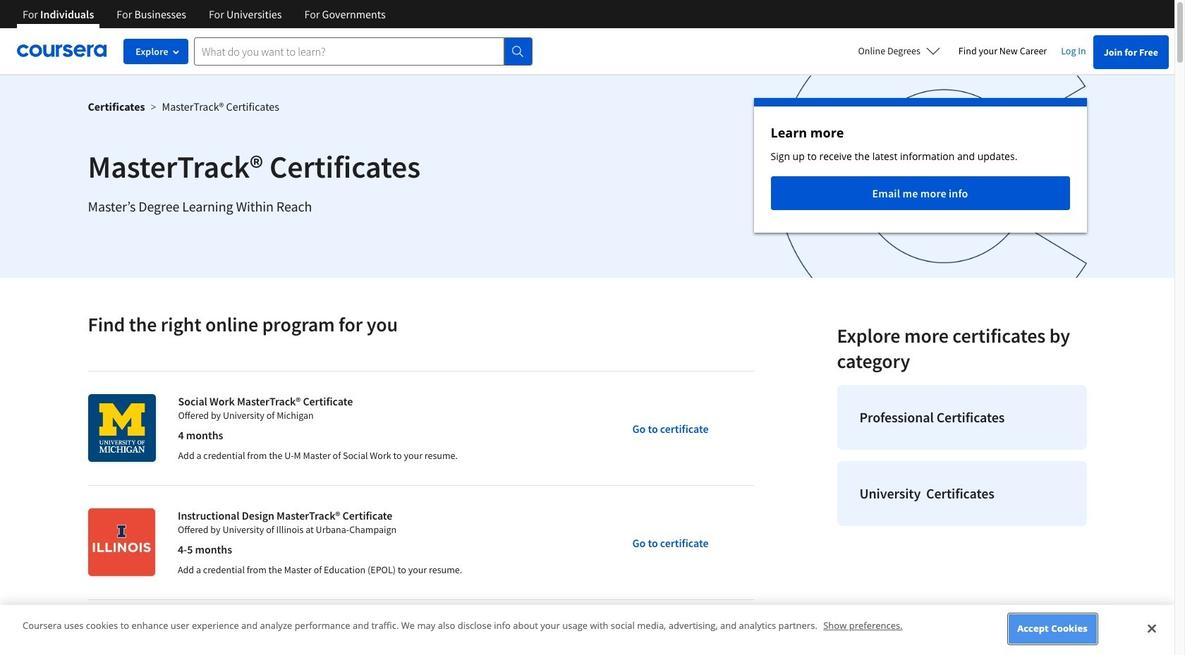 Task type: describe. For each thing, give the bounding box(es) containing it.
banner navigation
[[11, 0, 397, 39]]

university of illinois at urbana-champaign image
[[88, 509, 155, 577]]

university of michigan image
[[88, 394, 156, 462]]

coursera image
[[17, 40, 107, 62]]



Task type: locate. For each thing, give the bounding box(es) containing it.
None search field
[[194, 37, 533, 65]]

What do you want to learn? text field
[[194, 37, 505, 65]]

privacy alert dialog
[[0, 606, 1175, 656]]

list
[[832, 380, 1093, 532]]

status
[[754, 98, 1087, 233]]



Task type: vqa. For each thing, say whether or not it's contained in the screenshot.
'Privacy' alert dialog
yes



